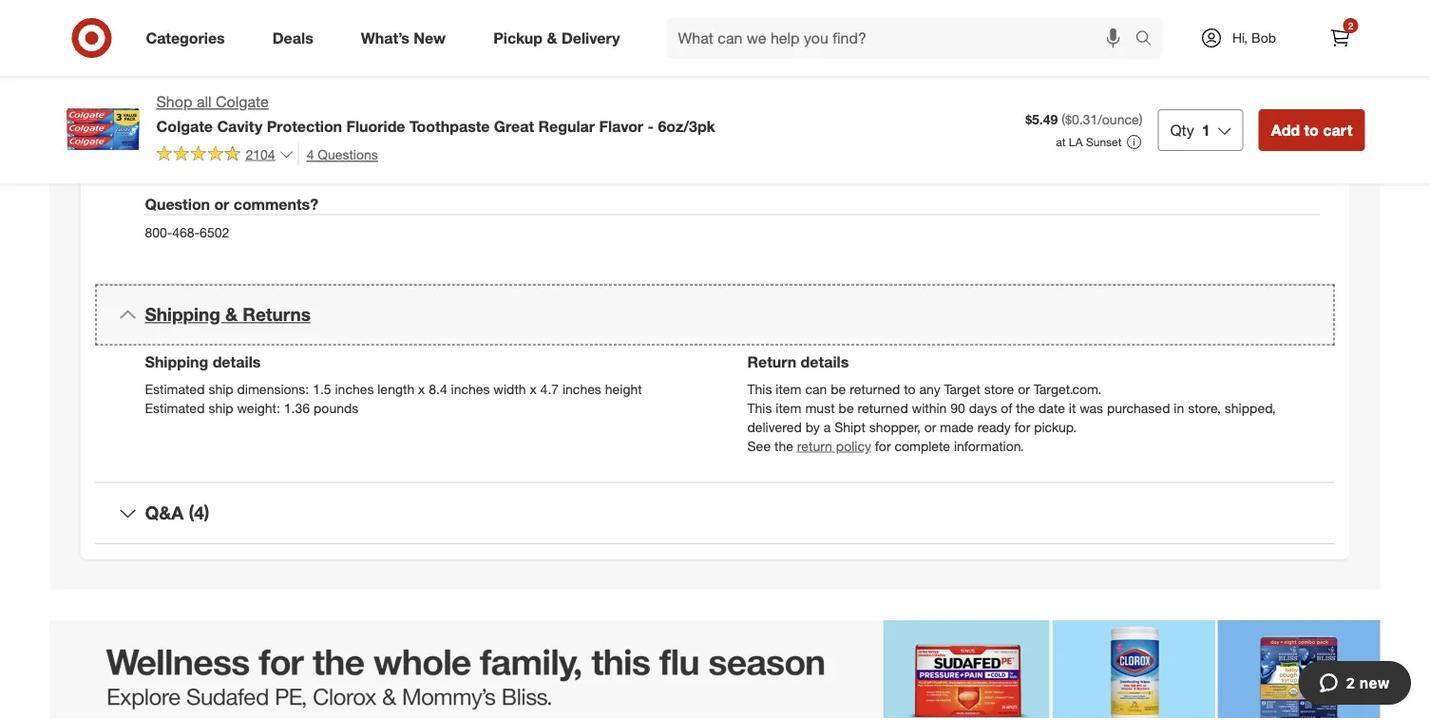 Task type: describe. For each thing, give the bounding box(es) containing it.
cavity
[[217, 117, 263, 135]]

new
[[414, 29, 446, 47]]

complete
[[895, 438, 951, 454]]

shipped,
[[1225, 400, 1276, 416]]

use
[[145, 39, 169, 55]]

shipping & returns
[[145, 304, 311, 326]]

sunset
[[1086, 135, 1122, 149]]

physician.
[[242, 100, 301, 117]]

ready
[[978, 419, 1011, 435]]

or right store
[[1018, 381, 1030, 397]]

returns
[[243, 304, 311, 326]]

pickup.
[[1034, 419, 1077, 435]]

policy
[[836, 438, 872, 454]]

what's new link
[[345, 17, 470, 59]]

categories link
[[130, 17, 249, 59]]

pyrophosphate,
[[785, 162, 878, 179]]

days
[[969, 400, 998, 416]]

(to
[[576, 39, 592, 55]]

shop
[[156, 93, 192, 111]]

2 estimated from the top
[[145, 400, 205, 416]]

8.4
[[429, 381, 447, 397]]

deals link
[[256, 17, 337, 59]]

0 vertical spatial for
[[1015, 419, 1031, 435]]

at la sunset
[[1056, 135, 1122, 149]]

was
[[1080, 400, 1104, 416]]

brushing
[[451, 39, 503, 55]]

1.36
[[284, 400, 310, 416]]

swallowing).
[[651, 39, 723, 55]]

q&a
[[145, 502, 184, 524]]

search
[[1127, 30, 1173, 49]]

inactive ingredients
[[145, 134, 287, 152]]

fluoride
[[346, 117, 405, 135]]

or down 'under'
[[226, 100, 238, 117]]

sized
[[238, 39, 269, 55]]

must
[[806, 400, 835, 416]]

details for return
[[801, 353, 849, 372]]

shipping for shipping & returns
[[145, 304, 220, 326]]

1 and from the left
[[321, 39, 344, 55]]

0 vertical spatial a
[[201, 39, 208, 55]]

0 vertical spatial 2
[[1349, 19, 1354, 31]]

search button
[[1127, 17, 1173, 63]]

1 vertical spatial 2
[[258, 72, 267, 90]]

2 inches from the left
[[451, 381, 490, 397]]

width
[[494, 381, 526, 397]]

$5.49 ( $0.31 /ounce )
[[1026, 111, 1143, 128]]

ask a dentist or physician.
[[145, 100, 301, 117]]

toothpaste
[[410, 117, 490, 135]]

dentist
[[182, 100, 222, 117]]

years
[[271, 72, 311, 90]]

1 vertical spatial for
[[875, 438, 891, 454]]

minimize
[[595, 39, 648, 55]]

6oz/3pk
[[658, 117, 716, 135]]

delivered
[[748, 419, 802, 435]]

dihydrate,
[[275, 162, 335, 179]]

1 ship from the top
[[209, 381, 233, 397]]

made
[[940, 419, 974, 435]]

date
[[1039, 400, 1065, 416]]

it
[[1069, 400, 1076, 416]]

/ounce
[[1098, 111, 1139, 128]]

90
[[951, 400, 966, 416]]

1
[[1202, 121, 1211, 139]]

to inside return details this item can be returned to any target store or target.com. this item must be returned within 90 days of the date it was purchased in store, shipped, delivered by a shipt shopper, or made ready for pickup. see the return policy for complete information.
[[904, 381, 916, 397]]

1 horizontal spatial colgate
[[216, 93, 269, 111]]

2 and from the left
[[507, 39, 529, 55]]

delivery
[[562, 29, 620, 47]]

4.7
[[540, 381, 559, 397]]

shop all colgate colgate cavity protection fluoride toothpaste great regular flavor - 6oz/3pk
[[156, 93, 716, 135]]

by
[[806, 419, 820, 435]]

dicalcium
[[145, 162, 203, 179]]

pickup
[[493, 29, 543, 47]]

& for shipping
[[225, 304, 238, 326]]

children
[[145, 72, 206, 90]]

categories
[[146, 29, 225, 47]]

bob
[[1252, 29, 1277, 46]]

height
[[605, 381, 642, 397]]

4 questions
[[307, 146, 378, 162]]

children under 2 years
[[145, 72, 311, 90]]

1 item from the top
[[776, 381, 802, 397]]

advertisement region
[[50, 621, 1381, 719]]

What can we help you find? suggestions appear below search field
[[667, 17, 1140, 59]]

1 vertical spatial a
[[171, 100, 178, 117]]

1 horizontal spatial the
[[1016, 400, 1035, 416]]

$5.49
[[1026, 111, 1058, 128]]

information.
[[954, 438, 1024, 454]]

gum,
[[631, 162, 663, 179]]

shipping for shipping details estimated ship dimensions: 1.5 inches length x 8.4 inches width x 4.7 inches height estimated ship weight: 1.36 pounds
[[145, 353, 208, 372]]

ingredients
[[206, 134, 287, 152]]

dimensions:
[[237, 381, 309, 397]]

question or comments?
[[145, 195, 318, 214]]



Task type: locate. For each thing, give the bounding box(es) containing it.
& left (to
[[547, 29, 557, 47]]

0 vertical spatial this
[[748, 381, 772, 397]]

dicalcium phosphate dihydrate, water, glycerin, sodium lauryl sulfate, cellulose gum, flavor, tetrasodium pyrophosphate, sodium saccharin
[[145, 162, 991, 179]]

glycerin,
[[379, 162, 431, 179]]

0 horizontal spatial &
[[225, 304, 238, 326]]

this
[[748, 381, 772, 397], [748, 400, 772, 416]]

shipt
[[835, 419, 866, 435]]

1 vertical spatial estimated
[[145, 400, 205, 416]]

0 horizontal spatial for
[[875, 438, 891, 454]]

in
[[1174, 400, 1185, 416]]

purchased
[[1107, 400, 1171, 416]]

estimated down shipping & returns
[[145, 381, 205, 397]]

colgate down 'under'
[[216, 93, 269, 111]]

sodium left saccharin
[[882, 162, 928, 179]]

0 horizontal spatial details
[[213, 353, 261, 372]]

(4)
[[189, 502, 210, 524]]

)
[[1139, 111, 1143, 128]]

0 vertical spatial to
[[1305, 121, 1319, 139]]

1 vertical spatial ship
[[209, 400, 233, 416]]

0 vertical spatial shipping
[[145, 304, 220, 326]]

be right can
[[831, 381, 846, 397]]

q&a (4)
[[145, 502, 210, 524]]

rinsing
[[533, 39, 573, 55]]

0 horizontal spatial x
[[418, 381, 425, 397]]

1 vertical spatial shipping
[[145, 353, 208, 372]]

a
[[201, 39, 208, 55], [171, 100, 178, 117], [824, 419, 831, 435]]

1 vertical spatial to
[[904, 381, 916, 397]]

sodium
[[434, 162, 480, 179], [882, 162, 928, 179]]

to
[[1305, 121, 1319, 139], [904, 381, 916, 397]]

and
[[321, 39, 344, 55], [507, 39, 529, 55]]

2 shipping from the top
[[145, 353, 208, 372]]

shipping
[[145, 304, 220, 326], [145, 353, 208, 372]]

sodium left lauryl
[[434, 162, 480, 179]]

pickup & delivery
[[493, 29, 620, 47]]

ship left weight:
[[209, 400, 233, 416]]

all
[[197, 93, 212, 111]]

1 vertical spatial the
[[775, 438, 794, 454]]

pickup & delivery link
[[477, 17, 644, 59]]

1 horizontal spatial a
[[201, 39, 208, 55]]

2 horizontal spatial a
[[824, 419, 831, 435]]

under
[[210, 72, 254, 90]]

hi, bob
[[1233, 29, 1277, 46]]

saccharin
[[932, 162, 991, 179]]

qty
[[1171, 121, 1195, 139]]

supervise
[[347, 39, 405, 55]]

800-468-6502
[[145, 224, 229, 240]]

0 horizontal spatial and
[[321, 39, 344, 55]]

to left any
[[904, 381, 916, 397]]

details inside return details this item can be returned to any target store or target.com. this item must be returned within 90 days of the date it was purchased in store, shipped, delivered by a shipt shopper, or made ready for pickup. see the return policy for complete information.
[[801, 353, 849, 372]]

2 ship from the top
[[209, 400, 233, 416]]

return details this item can be returned to any target store or target.com. this item must be returned within 90 days of the date it was purchased in store, shipped, delivered by a shipt shopper, or made ready for pickup. see the return policy for complete information.
[[748, 353, 1276, 454]]

1 horizontal spatial sodium
[[882, 162, 928, 179]]

1 vertical spatial be
[[839, 400, 854, 416]]

ship left dimensions:
[[209, 381, 233, 397]]

x left the 8.4
[[418, 381, 425, 397]]

this up "delivered" at the bottom of the page
[[748, 400, 772, 416]]

1 vertical spatial this
[[748, 400, 772, 416]]

a right ask
[[171, 100, 178, 117]]

a left pea
[[201, 39, 208, 55]]

shipping inside shipping details estimated ship dimensions: 1.5 inches length x 8.4 inches width x 4.7 inches height estimated ship weight: 1.36 pounds
[[145, 353, 208, 372]]

2 horizontal spatial inches
[[563, 381, 602, 397]]

qty 1
[[1171, 121, 1211, 139]]

water,
[[338, 162, 375, 179]]

2 link
[[1320, 17, 1362, 59]]

see
[[748, 438, 771, 454]]

item left can
[[776, 381, 802, 397]]

ask
[[145, 100, 167, 117]]

1 vertical spatial item
[[776, 400, 802, 416]]

this down 'return'
[[748, 381, 772, 397]]

2 vertical spatial a
[[824, 419, 831, 435]]

1 vertical spatial colgate
[[156, 117, 213, 135]]

add to cart
[[1272, 121, 1353, 139]]

or down within
[[925, 419, 937, 435]]

x
[[418, 381, 425, 397], [530, 381, 537, 397]]

4
[[307, 146, 314, 162]]

colgate down shop
[[156, 117, 213, 135]]

2104 link
[[156, 143, 294, 167]]

shipping inside dropdown button
[[145, 304, 220, 326]]

for down shopper,
[[875, 438, 891, 454]]

3 inches from the left
[[563, 381, 602, 397]]

shipping & returns button
[[96, 285, 1335, 345]]

estimated left weight:
[[145, 400, 205, 416]]

and right amount
[[321, 39, 344, 55]]

phosphate
[[207, 162, 271, 179]]

inches right 4.7
[[563, 381, 602, 397]]

return
[[748, 353, 797, 372]]

details up dimensions:
[[213, 353, 261, 372]]

cart
[[1323, 121, 1353, 139]]

a inside return details this item can be returned to any target store or target.com. this item must be returned within 90 days of the date it was purchased in store, shipped, delivered by a shipt shopper, or made ready for pickup. see the return policy for complete information.
[[824, 419, 831, 435]]

2 left years
[[258, 72, 267, 90]]

flavor,
[[666, 162, 704, 179]]

q&a (4) button
[[96, 483, 1335, 544]]

inches up 'pounds'
[[335, 381, 374, 397]]

use only a pea sized amount and supervise child's brushing and rinsing (to minimize swallowing).
[[145, 39, 723, 55]]

468-
[[172, 224, 200, 240]]

800-
[[145, 224, 172, 240]]

a right by
[[824, 419, 831, 435]]

or
[[226, 100, 238, 117], [214, 195, 229, 214], [1018, 381, 1030, 397], [925, 419, 937, 435]]

1 sodium from the left
[[434, 162, 480, 179]]

to right add
[[1305, 121, 1319, 139]]

0 horizontal spatial the
[[775, 438, 794, 454]]

pea
[[211, 39, 234, 55]]

2104
[[246, 146, 275, 162]]

0 vertical spatial item
[[776, 381, 802, 397]]

details up can
[[801, 353, 849, 372]]

1 estimated from the top
[[145, 381, 205, 397]]

to inside button
[[1305, 121, 1319, 139]]

inches right the 8.4
[[451, 381, 490, 397]]

details for shipping
[[213, 353, 261, 372]]

0 vertical spatial be
[[831, 381, 846, 397]]

2 sodium from the left
[[882, 162, 928, 179]]

image of colgate cavity protection fluoride toothpaste great regular flavor - 6oz/3pk image
[[65, 91, 141, 167]]

0 horizontal spatial 2
[[258, 72, 267, 90]]

0 vertical spatial &
[[547, 29, 557, 47]]

length
[[378, 381, 415, 397]]

1 horizontal spatial and
[[507, 39, 529, 55]]

0 horizontal spatial sodium
[[434, 162, 480, 179]]

0 horizontal spatial colgate
[[156, 117, 213, 135]]

return
[[797, 438, 833, 454]]

shipping down shipping & returns
[[145, 353, 208, 372]]

shipping down the 468-
[[145, 304, 220, 326]]

any
[[920, 381, 941, 397]]

2 x from the left
[[530, 381, 537, 397]]

be up shipt
[[839, 400, 854, 416]]

1 inches from the left
[[335, 381, 374, 397]]

1 horizontal spatial to
[[1305, 121, 1319, 139]]

1 vertical spatial &
[[225, 304, 238, 326]]

regular
[[539, 117, 595, 135]]

item up "delivered" at the bottom of the page
[[776, 400, 802, 416]]

what's
[[361, 29, 410, 47]]

cellulose
[[572, 162, 627, 179]]

& inside dropdown button
[[225, 304, 238, 326]]

pounds
[[314, 400, 359, 416]]

questions
[[318, 146, 378, 162]]

only
[[172, 39, 197, 55]]

4 questions link
[[298, 143, 378, 165]]

comments?
[[234, 195, 318, 214]]

0 vertical spatial the
[[1016, 400, 1035, 416]]

ship
[[209, 381, 233, 397], [209, 400, 233, 416]]

of
[[1001, 400, 1013, 416]]

for right ready
[[1015, 419, 1031, 435]]

tetrasodium
[[708, 162, 781, 179]]

2 details from the left
[[801, 353, 849, 372]]

1 horizontal spatial x
[[530, 381, 537, 397]]

item
[[776, 381, 802, 397], [776, 400, 802, 416]]

the down "delivered" at the bottom of the page
[[775, 438, 794, 454]]

sulfate,
[[524, 162, 569, 179]]

1 horizontal spatial inches
[[451, 381, 490, 397]]

add
[[1272, 121, 1300, 139]]

the right of
[[1016, 400, 1035, 416]]

details inside shipping details estimated ship dimensions: 1.5 inches length x 8.4 inches width x 4.7 inches height estimated ship weight: 1.36 pounds
[[213, 353, 261, 372]]

lauryl
[[484, 162, 520, 179]]

0 horizontal spatial a
[[171, 100, 178, 117]]

target.com.
[[1034, 381, 1102, 397]]

1 this from the top
[[748, 381, 772, 397]]

0 vertical spatial estimated
[[145, 381, 205, 397]]

1 horizontal spatial 2
[[1349, 19, 1354, 31]]

target
[[944, 381, 981, 397]]

amount
[[272, 39, 318, 55]]

2 item from the top
[[776, 400, 802, 416]]

and left rinsing
[[507, 39, 529, 55]]

0 vertical spatial returned
[[850, 381, 901, 397]]

child's
[[409, 39, 447, 55]]

& left the returns
[[225, 304, 238, 326]]

0 horizontal spatial to
[[904, 381, 916, 397]]

deals
[[273, 29, 313, 47]]

1 horizontal spatial details
[[801, 353, 849, 372]]

x left 4.7
[[530, 381, 537, 397]]

1 details from the left
[[213, 353, 261, 372]]

(
[[1062, 111, 1066, 128]]

2 this from the top
[[748, 400, 772, 416]]

2 right 'bob'
[[1349, 19, 1354, 31]]

or up 6502
[[214, 195, 229, 214]]

protection
[[267, 117, 342, 135]]

1 horizontal spatial &
[[547, 29, 557, 47]]

1 x from the left
[[418, 381, 425, 397]]

1 vertical spatial returned
[[858, 400, 908, 416]]

0 vertical spatial colgate
[[216, 93, 269, 111]]

$0.31
[[1066, 111, 1098, 128]]

0 horizontal spatial inches
[[335, 381, 374, 397]]

0 vertical spatial ship
[[209, 381, 233, 397]]

1 horizontal spatial for
[[1015, 419, 1031, 435]]

& for pickup
[[547, 29, 557, 47]]

1 shipping from the top
[[145, 304, 220, 326]]



Task type: vqa. For each thing, say whether or not it's contained in the screenshot.
multipet 6" christmas lamb chop with santa hat dog toy link
no



